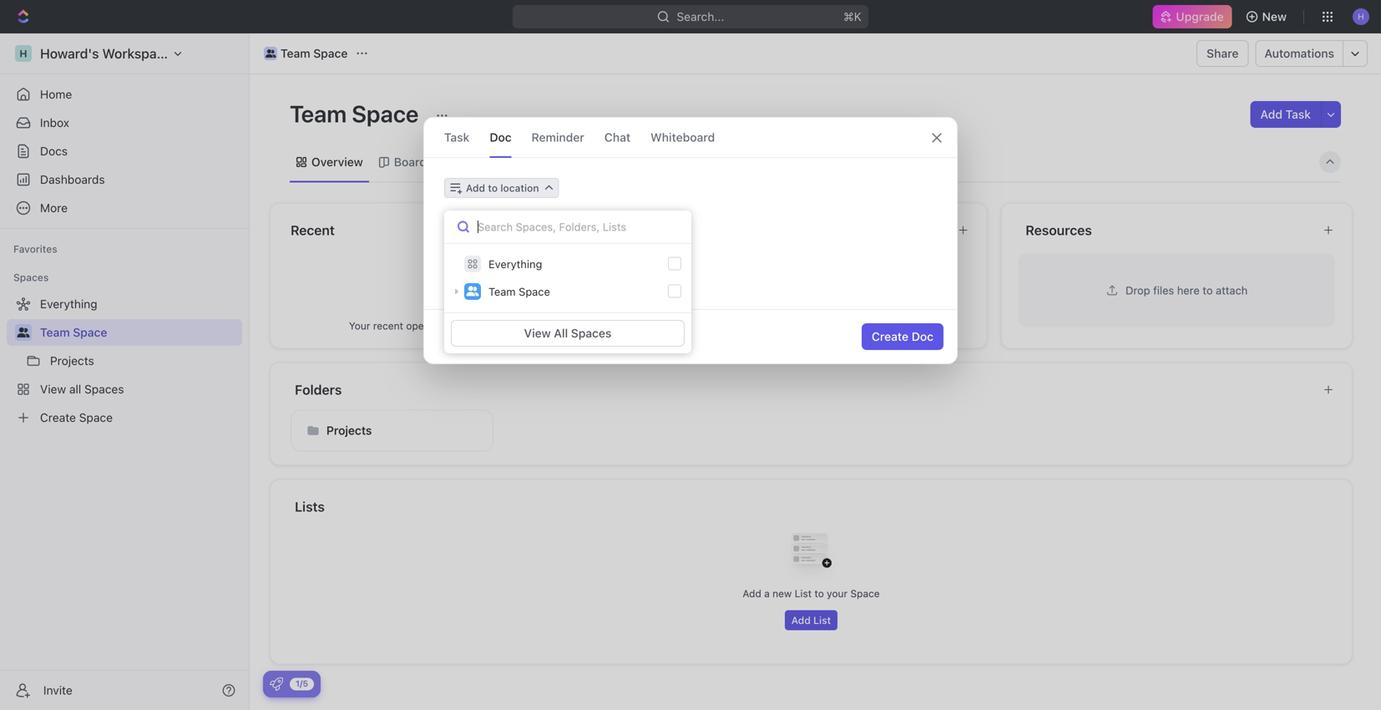 Task type: locate. For each thing, give the bounding box(es) containing it.
to left 'this'
[[844, 320, 853, 332]]

list inside list link
[[458, 155, 478, 169]]

1 horizontal spatial team space link
[[260, 43, 352, 63]]

doc
[[490, 130, 512, 144], [912, 330, 934, 343]]

add to location button
[[444, 178, 559, 198]]

docs right any
[[817, 320, 841, 332]]

view all spaces
[[524, 326, 612, 340]]

add inside dropdown button
[[466, 182, 485, 194]]

dialog
[[424, 117, 958, 364]]

team space tree
[[7, 291, 242, 431]]

new button
[[1239, 3, 1297, 30]]

Name this Doc... field
[[424, 208, 957, 228]]

doc button
[[490, 118, 512, 157]]

add for add list
[[792, 614, 811, 626]]

list left the doc button at the left
[[458, 155, 478, 169]]

add down add a new list to your space
[[792, 614, 811, 626]]

onboarding checklist button element
[[270, 678, 283, 691]]

docs
[[40, 144, 68, 158], [817, 320, 841, 332]]

space
[[314, 46, 348, 60], [352, 100, 419, 127], [519, 285, 550, 298], [73, 325, 107, 339], [851, 588, 880, 599]]

1/5
[[296, 679, 308, 688]]

lists
[[295, 499, 325, 515]]

doc right create
[[912, 330, 934, 343]]

add
[[1261, 107, 1283, 121], [466, 182, 485, 194], [743, 588, 762, 599], [792, 614, 811, 626]]

docs link
[[7, 138, 242, 165]]

all
[[554, 326, 568, 340]]

0 vertical spatial docs
[[40, 144, 68, 158]]

1 vertical spatial team space link
[[40, 319, 239, 346]]

doc up calendar link
[[490, 130, 512, 144]]

you haven't added any docs to this location.
[[707, 320, 916, 332]]

1 vertical spatial docs
[[817, 320, 841, 332]]

add list button
[[785, 610, 838, 630]]

spaces right all
[[571, 326, 612, 340]]

spaces down favorites
[[13, 272, 49, 283]]

0 vertical spatial team space link
[[260, 43, 352, 63]]

team
[[281, 46, 310, 60], [290, 100, 347, 127], [489, 285, 516, 298], [40, 325, 70, 339]]

board link
[[391, 150, 427, 174]]

to left location at the top of the page
[[488, 182, 498, 194]]

user group image
[[265, 49, 276, 58]]

add down 'automations' button
[[1261, 107, 1283, 121]]

upgrade
[[1177, 10, 1224, 23]]

0 horizontal spatial list
[[458, 155, 478, 169]]

gantt
[[589, 155, 620, 169]]

1 vertical spatial task
[[444, 130, 470, 144]]

0 horizontal spatial team space link
[[40, 319, 239, 346]]

1 horizontal spatial user group image
[[467, 286, 479, 296]]

dashboards link
[[7, 166, 242, 193]]

folders
[[295, 382, 342, 398]]

0 vertical spatial task
[[1286, 107, 1312, 121]]

drop files here to attach
[[1126, 284, 1248, 297]]

chat
[[605, 130, 631, 144]]

favorites button
[[7, 239, 64, 259]]

Search Spaces, Folders, Lists text field
[[444, 211, 692, 244]]

to
[[488, 182, 498, 194], [1203, 284, 1213, 297], [844, 320, 853, 332], [815, 588, 824, 599]]

add to location
[[466, 182, 539, 194]]

user group image
[[467, 286, 479, 296], [17, 327, 30, 338]]

1 horizontal spatial docs
[[817, 320, 841, 332]]

2 horizontal spatial list
[[814, 614, 831, 626]]

add left "a"
[[743, 588, 762, 599]]

docs inside sidebar navigation
[[40, 144, 68, 158]]

task up list link
[[444, 130, 470, 144]]

task
[[1286, 107, 1312, 121], [444, 130, 470, 144]]

show
[[491, 320, 516, 332]]

view all spaces button
[[451, 320, 685, 347]]

task inside button
[[1286, 107, 1312, 121]]

automations button
[[1257, 41, 1343, 66]]

view
[[524, 326, 551, 340]]

0 horizontal spatial spaces
[[13, 272, 49, 283]]

add down list link
[[466, 182, 485, 194]]

home
[[40, 87, 72, 101]]

1 vertical spatial list
[[795, 588, 812, 599]]

task down 'automations' button
[[1286, 107, 1312, 121]]

list right new
[[795, 588, 812, 599]]

0 vertical spatial user group image
[[467, 286, 479, 296]]

2 vertical spatial list
[[814, 614, 831, 626]]

favorites
[[13, 243, 57, 255]]

docs down the inbox
[[40, 144, 68, 158]]

your
[[827, 588, 848, 599]]

1 horizontal spatial task
[[1286, 107, 1312, 121]]

team space link
[[260, 43, 352, 63], [40, 319, 239, 346]]

to right here
[[1203, 284, 1213, 297]]

team space
[[281, 46, 348, 60], [290, 100, 424, 127], [489, 285, 550, 298], [40, 325, 107, 339]]

list down add a new list to your space
[[814, 614, 831, 626]]

overview
[[312, 155, 363, 169]]

list
[[458, 155, 478, 169], [795, 588, 812, 599], [814, 614, 831, 626]]

add list
[[792, 614, 831, 626]]

0 vertical spatial spaces
[[13, 272, 49, 283]]

1 horizontal spatial doc
[[912, 330, 934, 343]]

your
[[349, 320, 370, 332]]

new
[[1263, 10, 1287, 23]]

⌘k
[[844, 10, 862, 23]]

location
[[501, 182, 539, 194]]

1 horizontal spatial spaces
[[571, 326, 612, 340]]

0 vertical spatial list
[[458, 155, 478, 169]]

calendar link
[[505, 150, 558, 174]]

0 vertical spatial doc
[[490, 130, 512, 144]]

add task
[[1261, 107, 1312, 121]]

reminder
[[532, 130, 585, 144]]

no most used docs image
[[778, 252, 845, 319]]

spaces
[[13, 272, 49, 283], [571, 326, 612, 340]]

inbox
[[40, 116, 69, 129]]

haven't
[[727, 320, 762, 332]]

no lists icon. image
[[778, 520, 845, 587]]

doc inside create doc "button"
[[912, 330, 934, 343]]

task button
[[444, 118, 470, 157]]

1 vertical spatial doc
[[912, 330, 934, 343]]

spaces inside sidebar navigation
[[13, 272, 49, 283]]

0 horizontal spatial user group image
[[17, 327, 30, 338]]

1 vertical spatial user group image
[[17, 327, 30, 338]]

0 horizontal spatial docs
[[40, 144, 68, 158]]

reminder button
[[532, 118, 585, 157]]

1 vertical spatial spaces
[[571, 326, 612, 340]]



Task type: describe. For each thing, give the bounding box(es) containing it.
team space link inside team space 'tree'
[[40, 319, 239, 346]]

recent
[[373, 320, 404, 332]]

projects
[[327, 424, 372, 437]]

dashboards
[[40, 173, 105, 186]]

add task button
[[1251, 101, 1322, 128]]

space inside 'tree'
[[73, 325, 107, 339]]

you
[[707, 320, 724, 332]]

board
[[394, 155, 427, 169]]

user group image inside team space 'tree'
[[17, 327, 30, 338]]

list link
[[454, 150, 478, 174]]

table link
[[648, 150, 681, 174]]

calendar
[[509, 155, 558, 169]]

create
[[872, 330, 909, 343]]

opened
[[406, 320, 442, 332]]

team space inside 'tree'
[[40, 325, 107, 339]]

list inside add list button
[[814, 614, 831, 626]]

1 horizontal spatial list
[[795, 588, 812, 599]]

inbox link
[[7, 109, 242, 136]]

projects button
[[291, 410, 494, 452]]

everything
[[489, 258, 542, 270]]

create doc button
[[862, 323, 944, 350]]

lists button
[[294, 497, 1333, 517]]

gantt link
[[586, 150, 620, 174]]

dialog containing task
[[424, 117, 958, 364]]

search...
[[677, 10, 725, 23]]

invite
[[43, 683, 72, 697]]

attach
[[1216, 284, 1248, 297]]

this
[[856, 320, 873, 332]]

resources button
[[1025, 220, 1310, 240]]

add to location button
[[444, 178, 559, 198]]

will
[[473, 320, 489, 332]]

items
[[445, 320, 470, 332]]

automations
[[1265, 46, 1335, 60]]

table
[[651, 155, 681, 169]]

no recent items image
[[413, 252, 479, 319]]

onboarding checklist button image
[[270, 678, 283, 691]]

0 horizontal spatial doc
[[490, 130, 512, 144]]

a
[[765, 588, 770, 599]]

upgrade link
[[1153, 5, 1233, 28]]

new
[[773, 588, 792, 599]]

sidebar navigation
[[0, 33, 250, 710]]

spaces inside button
[[571, 326, 612, 340]]

add a new list to your space
[[743, 588, 880, 599]]

add for add task
[[1261, 107, 1283, 121]]

home link
[[7, 81, 242, 108]]

folders button
[[294, 380, 1310, 400]]

chat button
[[605, 118, 631, 157]]

to inside button
[[488, 182, 498, 194]]

0 horizontal spatial task
[[444, 130, 470, 144]]

overview link
[[308, 150, 363, 174]]

share
[[1207, 46, 1239, 60]]

share button
[[1197, 40, 1249, 67]]

here
[[1178, 284, 1200, 297]]

add for add a new list to your space
[[743, 588, 762, 599]]

resources
[[1026, 222, 1093, 238]]

create doc
[[872, 330, 934, 343]]

team inside team space 'tree'
[[40, 325, 70, 339]]

whiteboard button
[[651, 118, 715, 157]]

add for add to location
[[466, 182, 485, 194]]

files
[[1154, 284, 1175, 297]]

to left your
[[815, 588, 824, 599]]

location.
[[876, 320, 916, 332]]

your recent opened items will show here.
[[349, 320, 543, 332]]

added
[[765, 320, 794, 332]]

recent
[[291, 222, 335, 238]]

any
[[797, 320, 814, 332]]

drop
[[1126, 284, 1151, 297]]

here.
[[519, 320, 543, 332]]

whiteboard
[[651, 130, 715, 144]]



Task type: vqa. For each thing, say whether or not it's contained in the screenshot.
Gantt link
yes



